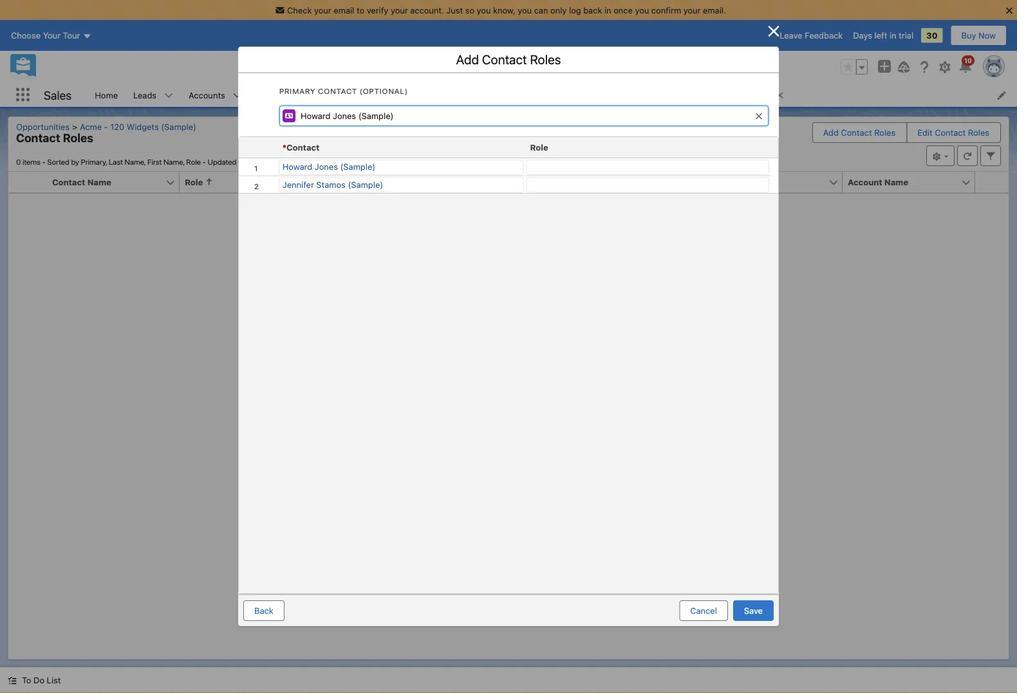 Task type: vqa. For each thing, say whether or not it's contained in the screenshot.
'(Sample)'
yes



Task type: describe. For each thing, give the bounding box(es) containing it.
minute
[[244, 157, 266, 166]]

account.
[[410, 5, 444, 15]]

last
[[109, 157, 123, 166]]

phone
[[583, 177, 609, 187]]

* contact
[[283, 142, 320, 152]]

0 horizontal spatial in
[[605, 5, 611, 15]]

item number image for contact element
[[239, 137, 278, 158]]

inverse image
[[766, 23, 782, 39]]

list view controls image
[[927, 146, 955, 166]]

back
[[584, 5, 602, 15]]

so
[[465, 5, 475, 15]]

(optional)
[[360, 86, 408, 95]]

action element
[[976, 172, 1009, 193]]

ago
[[268, 157, 281, 166]]

to
[[22, 676, 31, 685]]

item number image for contact name element
[[8, 172, 47, 193]]

howard
[[283, 162, 312, 172]]

leave
[[780, 31, 803, 40]]

email element
[[710, 172, 851, 193]]

log
[[569, 5, 581, 15]]

role element for contact element
[[525, 137, 776, 158]]

contact up items
[[16, 131, 60, 145]]

2 list item from the left
[[725, 83, 790, 107]]

howard jones (sample)
[[283, 162, 376, 172]]

role inside recently viewed grid
[[530, 142, 548, 152]]

contact inside 'element'
[[318, 86, 357, 95]]

opportunities link inside contact roles|contact roles|list view element
[[16, 122, 75, 131]]

list containing home
[[87, 83, 1017, 107]]

add inside 'add contact roles' button
[[823, 128, 839, 137]]

leads list item
[[126, 83, 181, 107]]

to
[[357, 5, 365, 15]]

back
[[254, 606, 273, 616]]

check your email to verify your account. just so you know, you can only log back in once you confirm your email.
[[287, 5, 726, 15]]

cancel
[[690, 606, 717, 616]]

*
[[283, 142, 287, 152]]

home
[[95, 90, 118, 100]]

now
[[979, 31, 996, 40]]

by
[[71, 157, 79, 166]]

2 your from the left
[[391, 5, 408, 15]]

text default image
[[776, 91, 785, 100]]

contact roles|contact roles|list view element
[[8, 117, 1010, 660]]

save button
[[733, 601, 774, 621]]

3 you from the left
[[635, 5, 649, 15]]

phone button
[[578, 172, 696, 193]]

leads
[[133, 90, 157, 100]]

contact roles
[[16, 131, 93, 145]]

roles left the edit
[[875, 128, 896, 137]]

primary contact (optional)
[[279, 86, 408, 95]]

know,
[[493, 5, 516, 15]]

primary,
[[81, 157, 107, 166]]

buy
[[962, 31, 976, 40]]

2 you from the left
[[518, 5, 532, 15]]

back button
[[243, 601, 284, 621]]

add contact roles button
[[813, 123, 906, 142]]

cancel button
[[679, 601, 728, 621]]

name for account name
[[885, 177, 909, 187]]

confirm
[[652, 5, 681, 15]]

accounts list item
[[181, 83, 250, 107]]

check
[[287, 5, 312, 15]]

role inside button
[[185, 177, 203, 187]]

jennifer stamos (sample) link
[[283, 180, 383, 189]]

days
[[853, 31, 872, 40]]

primary contact element
[[279, 84, 408, 96]]

primary for primary
[[450, 177, 483, 187]]

contact down know, on the top of the page
[[482, 52, 527, 67]]

once
[[614, 5, 633, 15]]

roles up action image
[[968, 128, 990, 137]]

only
[[551, 5, 567, 15]]

contact name element
[[47, 172, 187, 193]]

primary element
[[445, 172, 585, 193]]

widgets
[[127, 122, 159, 131]]

howard jones (sample) link
[[283, 162, 376, 172]]

left
[[875, 31, 888, 40]]

item number element for contact element
[[239, 137, 278, 158]]

a
[[238, 157, 242, 166]]

account
[[848, 177, 883, 187]]

account name button
[[843, 172, 961, 193]]

contact down by
[[52, 177, 85, 187]]

120
[[110, 122, 124, 131]]

leave feedback link
[[780, 31, 843, 40]]

3 your from the left
[[684, 5, 701, 15]]

days left in trial
[[853, 31, 914, 40]]

accounts
[[189, 90, 225, 100]]

contacts list item
[[250, 83, 317, 107]]

do
[[34, 676, 44, 685]]

title
[[317, 177, 336, 187]]

account name
[[848, 177, 909, 187]]

contact up account
[[841, 128, 872, 137]]

first
[[147, 157, 162, 166]]

1 vertical spatial role
[[186, 157, 201, 166]]

contact name button
[[47, 172, 165, 193]]

2 name, from the left
[[164, 157, 185, 166]]



Task type: locate. For each thing, give the bounding box(es) containing it.
trial
[[899, 31, 914, 40]]

your left email
[[314, 5, 331, 15]]

Howard Jones (Sample) text field
[[279, 105, 769, 126]]

email
[[334, 5, 354, 15]]

name, right the last
[[125, 157, 146, 166]]

0 vertical spatial opportunities
[[325, 90, 378, 100]]

leave feedback
[[780, 31, 843, 40]]

1 name, from the left
[[125, 157, 146, 166]]

1 horizontal spatial item number element
[[239, 137, 278, 158]]

opportunities link
[[317, 83, 386, 107], [16, 122, 75, 131]]

in
[[605, 5, 611, 15], [890, 31, 897, 40]]

2 • from the left
[[203, 157, 206, 166]]

0 items • sorted by primary, last name, first name, role • updated a minute ago
[[16, 157, 281, 166]]

1 horizontal spatial primary
[[450, 177, 483, 187]]

item number image left *
[[239, 137, 278, 158]]

1 horizontal spatial you
[[518, 5, 532, 15]]

recently viewed grid
[[239, 137, 778, 194]]

primary
[[279, 86, 316, 95], [450, 177, 483, 187]]

1 you from the left
[[477, 5, 491, 15]]

roles down can
[[530, 52, 561, 67]]

0 horizontal spatial item number element
[[8, 172, 47, 193]]

opportunities inside contact roles|contact roles|list view element
[[16, 122, 70, 131]]

0 vertical spatial in
[[605, 5, 611, 15]]

contact roles status
[[16, 157, 208, 166]]

1 horizontal spatial name
[[885, 177, 909, 187]]

buy now button
[[951, 25, 1007, 46]]

role button
[[180, 172, 298, 193]]

primary inside contact roles|contact roles|list view element
[[450, 177, 483, 187]]

jones
[[315, 162, 338, 172]]

0 vertical spatial add contact roles
[[456, 52, 561, 67]]

1 horizontal spatial •
[[203, 157, 206, 166]]

0 vertical spatial item number image
[[239, 137, 278, 158]]

0 horizontal spatial role element
[[180, 172, 320, 193]]

0 horizontal spatial add
[[456, 52, 479, 67]]

item number element inside contact roles|contact roles|list view element
[[8, 172, 47, 193]]

item number element
[[239, 137, 278, 158], [8, 172, 47, 193]]

add contact roles up account
[[823, 128, 896, 137]]

0 horizontal spatial you
[[477, 5, 491, 15]]

accounts link
[[181, 83, 233, 107]]

1 vertical spatial role element
[[180, 172, 320, 193]]

role element
[[525, 137, 776, 158], [180, 172, 320, 193]]

jennifer
[[283, 180, 314, 189]]

1 horizontal spatial opportunities
[[325, 90, 378, 100]]

verify
[[367, 5, 389, 15]]

in right 'left'
[[890, 31, 897, 40]]

1 vertical spatial primary
[[450, 177, 483, 187]]

0
[[16, 157, 21, 166]]

item number image
[[239, 137, 278, 158], [8, 172, 47, 193]]

1 horizontal spatial in
[[890, 31, 897, 40]]

account name element
[[843, 172, 983, 193]]

contacts
[[257, 90, 293, 100]]

stamos
[[316, 180, 346, 189]]

0 vertical spatial role
[[530, 142, 548, 152]]

0 vertical spatial opportunities link
[[317, 83, 386, 107]]

add contact roles down check your email to verify your account. just so you know, you can only log back in once you confirm your email.
[[456, 52, 561, 67]]

items
[[23, 157, 40, 166]]

acme
[[80, 122, 102, 131]]

list item
[[470, 83, 523, 107], [725, 83, 790, 107]]

2 vertical spatial role
[[185, 177, 203, 187]]

(sample) for jennifer stamos (sample)
[[348, 180, 383, 189]]

updated
[[208, 157, 236, 166]]

your left email.
[[684, 5, 701, 15]]

primary inside 'element'
[[279, 86, 316, 95]]

-
[[104, 122, 108, 131]]

feedback
[[805, 31, 843, 40]]

name down primary,
[[87, 177, 111, 187]]

add contact roles
[[456, 52, 561, 67], [823, 128, 896, 137]]

title element
[[312, 172, 453, 193]]

can
[[534, 5, 548, 15]]

(sample) right widgets
[[161, 122, 196, 131]]

role element for contact name element
[[180, 172, 320, 193]]

primary for primary contact (optional)
[[279, 86, 316, 95]]

name
[[87, 177, 111, 187], [885, 177, 909, 187]]

1 vertical spatial item number element
[[8, 172, 47, 193]]

acme - 120 widgets (sample)
[[80, 122, 196, 131]]

1 horizontal spatial add contact roles
[[823, 128, 896, 137]]

(sample) up title button
[[340, 162, 376, 172]]

30
[[927, 31, 938, 40]]

contact up list view controls image at the top
[[935, 128, 966, 137]]

item number image down items
[[8, 172, 47, 193]]

text default image
[[8, 676, 17, 685]]

role down "howard jones (sample)" text field
[[530, 142, 548, 152]]

item number element inside recently viewed grid
[[239, 137, 278, 158]]

name,
[[125, 157, 146, 166], [164, 157, 185, 166]]

list
[[87, 83, 1017, 107]]

0 vertical spatial primary
[[279, 86, 316, 95]]

0 horizontal spatial list item
[[470, 83, 523, 107]]

1 vertical spatial opportunities
[[16, 122, 70, 131]]

you
[[477, 5, 491, 15], [518, 5, 532, 15], [635, 5, 649, 15]]

add
[[456, 52, 479, 67], [823, 128, 839, 137]]

0 horizontal spatial add contact roles
[[456, 52, 561, 67]]

email button
[[710, 172, 829, 193]]

you right so
[[477, 5, 491, 15]]

0 horizontal spatial opportunities
[[16, 122, 70, 131]]

role down 0 items • sorted by primary, last name, first name, role • updated a minute ago
[[185, 177, 203, 187]]

acme - 120 widgets (sample) link
[[75, 122, 202, 131]]

(sample) inside contact roles|contact roles|list view element
[[161, 122, 196, 131]]

list
[[47, 676, 61, 685]]

contacts link
[[250, 83, 300, 107]]

1 horizontal spatial add
[[823, 128, 839, 137]]

home link
[[87, 83, 126, 107]]

0 horizontal spatial item number image
[[8, 172, 47, 193]]

0 horizontal spatial opportunities link
[[16, 122, 75, 131]]

opportunities
[[325, 90, 378, 100], [16, 122, 70, 131]]

1 • from the left
[[42, 157, 46, 166]]

item number element left *
[[239, 137, 278, 158]]

opportunities list item
[[317, 83, 403, 107]]

(sample) for howard jones (sample)
[[340, 162, 376, 172]]

(sample) right 'stamos'
[[348, 180, 383, 189]]

1 horizontal spatial opportunities link
[[317, 83, 386, 107]]

0 horizontal spatial your
[[314, 5, 331, 15]]

contact name
[[52, 177, 111, 187]]

0 horizontal spatial •
[[42, 157, 46, 166]]

0 horizontal spatial name
[[87, 177, 111, 187]]

in right the back
[[605, 5, 611, 15]]

title button
[[312, 172, 431, 193]]

• left updated
[[203, 157, 206, 166]]

2 name from the left
[[885, 177, 909, 187]]

to do list
[[22, 676, 61, 685]]

1 horizontal spatial role element
[[525, 137, 776, 158]]

edit
[[918, 128, 933, 137]]

just
[[446, 5, 463, 15]]

1 vertical spatial in
[[890, 31, 897, 40]]

role element up phone element
[[525, 137, 776, 158]]

sales
[[44, 88, 72, 102]]

you right once
[[635, 5, 649, 15]]

1 horizontal spatial item number image
[[239, 137, 278, 158]]

buy now
[[962, 31, 996, 40]]

0 vertical spatial role element
[[525, 137, 776, 158]]

email
[[715, 177, 738, 187]]

your right verify
[[391, 5, 408, 15]]

2 horizontal spatial your
[[684, 5, 701, 15]]

phone element
[[578, 172, 718, 193]]

role left updated
[[186, 157, 201, 166]]

item number image inside recently viewed grid
[[239, 137, 278, 158]]

1 horizontal spatial list item
[[725, 83, 790, 107]]

sorted
[[47, 157, 69, 166]]

1 horizontal spatial name,
[[164, 157, 185, 166]]

•
[[42, 157, 46, 166], [203, 157, 206, 166]]

add contact roles inside button
[[823, 128, 896, 137]]

item number element down items
[[8, 172, 47, 193]]

action image
[[976, 172, 1009, 193]]

roles
[[530, 52, 561, 67], [875, 128, 896, 137], [968, 128, 990, 137], [63, 131, 93, 145]]

to do list button
[[0, 668, 69, 693]]

contact element
[[277, 137, 528, 158]]

0 vertical spatial item number element
[[239, 137, 278, 158]]

item number element for contact name element
[[8, 172, 47, 193]]

name for contact name
[[87, 177, 111, 187]]

contact inside recently viewed grid
[[287, 142, 320, 152]]

• right items
[[42, 157, 46, 166]]

leads link
[[126, 83, 164, 107]]

contact left (optional)
[[318, 86, 357, 95]]

email.
[[703, 5, 726, 15]]

contact
[[482, 52, 527, 67], [318, 86, 357, 95], [841, 128, 872, 137], [935, 128, 966, 137], [16, 131, 60, 145], [287, 142, 320, 152], [52, 177, 85, 187]]

jennifer stamos (sample)
[[283, 180, 383, 189]]

1 horizontal spatial your
[[391, 5, 408, 15]]

name, right first
[[164, 157, 185, 166]]

contact up 'howard'
[[287, 142, 320, 152]]

1 vertical spatial add
[[823, 128, 839, 137]]

roles up by
[[63, 131, 93, 145]]

2 horizontal spatial you
[[635, 5, 649, 15]]

name right account
[[885, 177, 909, 187]]

role
[[530, 142, 548, 152], [186, 157, 201, 166], [185, 177, 203, 187]]

1 name from the left
[[87, 177, 111, 187]]

1 vertical spatial add contact roles
[[823, 128, 896, 137]]

1 list item from the left
[[470, 83, 523, 107]]

0 vertical spatial (sample)
[[161, 122, 196, 131]]

0 horizontal spatial primary
[[279, 86, 316, 95]]

group
[[841, 59, 868, 75]]

1 vertical spatial (sample)
[[340, 162, 376, 172]]

edit contact roles
[[918, 128, 990, 137]]

role element down the minute
[[180, 172, 320, 193]]

1 vertical spatial opportunities link
[[16, 122, 75, 131]]

(sample)
[[161, 122, 196, 131], [340, 162, 376, 172], [348, 180, 383, 189]]

1 vertical spatial item number image
[[8, 172, 47, 193]]

1 your from the left
[[314, 5, 331, 15]]

2 vertical spatial (sample)
[[348, 180, 383, 189]]

0 vertical spatial add
[[456, 52, 479, 67]]

opportunities inside opportunities list item
[[325, 90, 378, 100]]

save
[[744, 606, 763, 616]]

edit contact roles button
[[907, 123, 1000, 142]]

0 horizontal spatial name,
[[125, 157, 146, 166]]

you left can
[[518, 5, 532, 15]]



